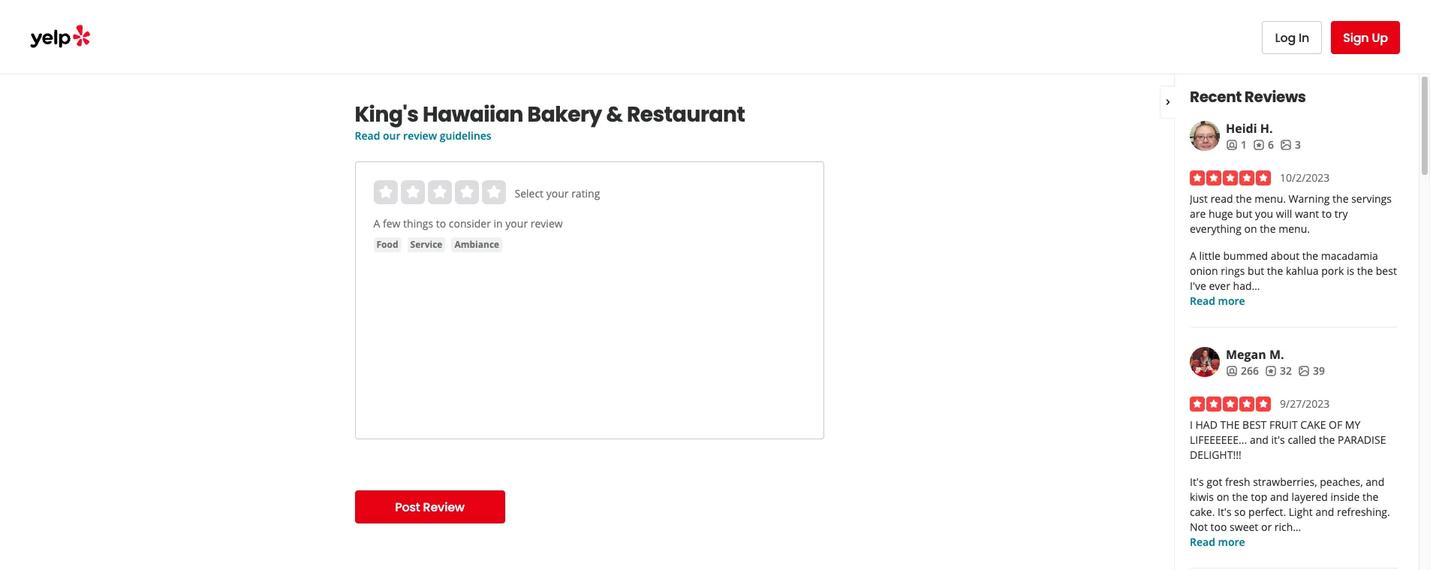 Task type: describe. For each thing, give the bounding box(es) containing it.
log in button
[[1263, 21, 1323, 54]]

is
[[1347, 264, 1355, 278]]

so
[[1235, 505, 1246, 519]]

but inside just read the menu. warning the servings are huge but you will want to try everything on the menu.
[[1236, 207, 1253, 221]]

in
[[1299, 29, 1310, 46]]

photos element for heidi h.
[[1280, 137, 1301, 152]]

read more for megan m.
[[1190, 535, 1246, 549]]

reviews element for m.
[[1265, 363, 1292, 379]]

just
[[1190, 192, 1208, 206]]

and inside the i had the best fruit cake of my lifeeeeee... and it's called the paradise delight!!!
[[1250, 433, 1269, 447]]

ever
[[1209, 279, 1231, 293]]

i've
[[1190, 279, 1207, 293]]

and down strawberries, at the bottom right
[[1271, 490, 1289, 504]]

peaches,
[[1320, 475, 1364, 489]]

things
[[403, 216, 433, 231]]

it's got fresh strawberries, peaches, and kiwis on the top and layered inside the cake. it's so perfect. light and refreshing. not too sweet or rich…
[[1190, 475, 1391, 534]]

post review button
[[355, 490, 505, 523]]

little
[[1200, 249, 1221, 263]]

and up refreshing. at the right bottom
[[1366, 475, 1385, 489]]

just read the menu. warning the servings are huge but you will want to try everything on the menu.
[[1190, 192, 1392, 236]]

bummed
[[1224, 249, 1269, 263]]

want
[[1295, 207, 1320, 221]]

266
[[1241, 363, 1259, 378]]

up
[[1372, 29, 1389, 46]]

the
[[1221, 418, 1240, 432]]

photo of heidi h. image
[[1190, 121, 1220, 151]]

a few things to consider in your review
[[374, 216, 563, 231]]

16 friends v2 image for megan m.
[[1226, 365, 1238, 377]]

sign up
[[1344, 29, 1389, 46]]

kahlua
[[1286, 264, 1319, 278]]

king's
[[355, 100, 419, 129]]

0 vertical spatial it's
[[1190, 475, 1204, 489]]

16 photos v2 image for megan m.
[[1298, 365, 1310, 377]]

cake
[[1301, 418, 1327, 432]]

rich…
[[1275, 520, 1302, 534]]

10/2/2023
[[1280, 170, 1330, 185]]

had…
[[1234, 279, 1261, 293]]

delight!!!
[[1190, 448, 1242, 462]]

39
[[1313, 363, 1325, 378]]

a for a little bummed about the macadamia onion rings but the kahlua pork is the best i've ever had…
[[1190, 249, 1197, 263]]

9/27/2023
[[1280, 397, 1330, 411]]

guidelines
[[440, 128, 492, 143]]

best
[[1243, 418, 1267, 432]]

friends element for heidi h.
[[1226, 137, 1247, 152]]

&
[[606, 100, 623, 129]]

perfect.
[[1249, 505, 1287, 519]]

review
[[423, 498, 465, 516]]

1
[[1241, 137, 1247, 152]]

king's hawaiian bakery & restaurant link
[[355, 100, 824, 129]]

and down layered
[[1316, 505, 1335, 519]]

consider
[[449, 216, 491, 231]]

lifeeeeee...
[[1190, 433, 1248, 447]]

huge
[[1209, 207, 1234, 221]]

read more button for megan m.
[[1190, 535, 1246, 550]]

a for a few things to consider in your review
[[374, 216, 380, 231]]

heidi
[[1226, 120, 1258, 137]]

the right is at the right top
[[1358, 264, 1374, 278]]

the inside the i had the best fruit cake of my lifeeeeee... and it's called the paradise delight!!!
[[1320, 433, 1336, 447]]

photos element for megan m.
[[1298, 363, 1325, 379]]

the up kahlua
[[1303, 249, 1319, 263]]

best
[[1376, 264, 1398, 278]]

h.
[[1261, 120, 1273, 137]]

pork
[[1322, 264, 1345, 278]]

16 friends v2 image for heidi h.
[[1226, 139, 1238, 151]]

sweet
[[1230, 520, 1259, 534]]

more for heidi h.
[[1218, 294, 1246, 308]]

the right read
[[1236, 192, 1252, 206]]

the up refreshing. at the right bottom
[[1363, 490, 1379, 504]]

read
[[1211, 192, 1234, 206]]

5 star rating image for megan m.
[[1190, 397, 1271, 412]]

or
[[1262, 520, 1272, 534]]

restaurant
[[627, 100, 745, 129]]

megan
[[1226, 346, 1267, 363]]

3
[[1295, 137, 1301, 152]]

megan m.
[[1226, 346, 1285, 363]]

warning
[[1289, 192, 1330, 206]]

rings
[[1221, 264, 1246, 278]]

read more for heidi h.
[[1190, 294, 1246, 308]]

strawberries,
[[1254, 475, 1318, 489]]

it's
[[1272, 433, 1286, 447]]

i had the best fruit cake of my lifeeeeee... and it's called the paradise delight!!!
[[1190, 418, 1387, 462]]

paradise
[[1338, 433, 1387, 447]]

reviews element for h.
[[1253, 137, 1274, 152]]

select
[[515, 186, 544, 201]]

16 photos v2 image for heidi h.
[[1280, 139, 1292, 151]]

top
[[1251, 490, 1268, 504]]

5 star rating image for heidi h.
[[1190, 170, 1271, 185]]

read more button for heidi h.
[[1190, 294, 1246, 309]]

sign up button
[[1332, 21, 1401, 54]]

0 vertical spatial your
[[546, 186, 569, 201]]

1 horizontal spatial it's
[[1218, 505, 1232, 519]]



Task type: locate. For each thing, give the bounding box(es) containing it.
a left few
[[374, 216, 380, 231]]

photos element right 32
[[1298, 363, 1325, 379]]

1 horizontal spatial your
[[546, 186, 569, 201]]

in
[[494, 216, 503, 231]]

1 vertical spatial review
[[531, 216, 563, 231]]

photos element containing 39
[[1298, 363, 1325, 379]]

16 review v2 image left 6
[[1253, 139, 1265, 151]]

1 vertical spatial reviews element
[[1265, 363, 1292, 379]]

too
[[1211, 520, 1227, 534]]

1 vertical spatial more
[[1218, 535, 1246, 549]]

friends element
[[1226, 137, 1247, 152], [1226, 363, 1259, 379]]

1 horizontal spatial 16 photos v2 image
[[1298, 365, 1310, 377]]

2 vertical spatial read
[[1190, 535, 1216, 549]]

16 photos v2 image left 39
[[1298, 365, 1310, 377]]

on inside it's got fresh strawberries, peaches, and kiwis on the top and layered inside the cake. it's so perfect. light and refreshing. not too sweet or rich…
[[1217, 490, 1230, 504]]

but inside a little bummed about the macadamia onion rings but the kahlua pork is the best i've ever had…
[[1248, 264, 1265, 278]]

16 friends v2 image left 266
[[1226, 365, 1238, 377]]

6
[[1268, 137, 1274, 152]]

0 vertical spatial photos element
[[1280, 137, 1301, 152]]

the down you
[[1260, 222, 1276, 236]]

menu. up you
[[1255, 192, 1286, 206]]

1 vertical spatial read more
[[1190, 535, 1246, 549]]

my
[[1346, 418, 1361, 432]]

1 horizontal spatial review
[[531, 216, 563, 231]]

a inside a little bummed about the macadamia onion rings but the kahlua pork is the best i've ever had…
[[1190, 249, 1197, 263]]

0 horizontal spatial 16 photos v2 image
[[1280, 139, 1292, 151]]

rating element
[[374, 180, 506, 204]]

0 vertical spatial friends element
[[1226, 137, 1247, 152]]

your
[[546, 186, 569, 201], [506, 216, 528, 231]]

on down you
[[1245, 222, 1258, 236]]

king's hawaiian bakery & restaurant read our review guidelines
[[355, 100, 745, 143]]

bakery
[[528, 100, 602, 129]]

32
[[1280, 363, 1292, 378]]

to right things
[[436, 216, 446, 231]]

1 vertical spatial 16 friends v2 image
[[1226, 365, 1238, 377]]

0 horizontal spatial your
[[506, 216, 528, 231]]

your right in
[[506, 216, 528, 231]]

1 horizontal spatial on
[[1245, 222, 1258, 236]]

photo of megan m. image
[[1190, 347, 1220, 377]]

read down i've
[[1190, 294, 1216, 308]]

i
[[1190, 418, 1193, 432]]

heidi h.
[[1226, 120, 1273, 137]]

but up had… at right
[[1248, 264, 1265, 278]]

fresh
[[1226, 475, 1251, 489]]

friends element down the "heidi"
[[1226, 137, 1247, 152]]

0 vertical spatial 16 friends v2 image
[[1226, 139, 1238, 151]]

and down best on the bottom right
[[1250, 433, 1269, 447]]

0 vertical spatial reviews element
[[1253, 137, 1274, 152]]

more down sweet
[[1218, 535, 1246, 549]]

0 horizontal spatial to
[[436, 216, 446, 231]]

a little bummed about the macadamia onion rings but the kahlua pork is the best i've ever had…
[[1190, 249, 1398, 293]]

friends element down megan
[[1226, 363, 1259, 379]]

called
[[1288, 433, 1317, 447]]

macadamia
[[1322, 249, 1379, 263]]

recent
[[1190, 86, 1242, 107]]

2 friends element from the top
[[1226, 363, 1259, 379]]

photos element right 6
[[1280, 137, 1301, 152]]

not
[[1190, 520, 1208, 534]]

1 vertical spatial friends element
[[1226, 363, 1259, 379]]

and
[[1250, 433, 1269, 447], [1366, 475, 1385, 489], [1271, 490, 1289, 504], [1316, 505, 1335, 519]]

the down about
[[1268, 264, 1284, 278]]

review down select your rating
[[531, 216, 563, 231]]

kiwis
[[1190, 490, 1214, 504]]

2 5 star rating image from the top
[[1190, 397, 1271, 412]]

0 horizontal spatial it's
[[1190, 475, 1204, 489]]

read more button down ever
[[1190, 294, 1246, 309]]

read left our
[[355, 128, 380, 143]]

1 vertical spatial menu.
[[1279, 222, 1310, 236]]

16 review v2 image for h.
[[1253, 139, 1265, 151]]

to left the try
[[1322, 207, 1332, 221]]

more for megan m.
[[1218, 535, 1246, 549]]

on down got
[[1217, 490, 1230, 504]]

1 vertical spatial 16 photos v2 image
[[1298, 365, 1310, 377]]

2 read more button from the top
[[1190, 535, 1246, 550]]

more down ever
[[1218, 294, 1246, 308]]

you
[[1256, 207, 1274, 221]]

16 review v2 image
[[1253, 139, 1265, 151], [1265, 365, 1277, 377]]

to
[[1322, 207, 1332, 221], [436, 216, 446, 231]]

ambiance
[[455, 238, 500, 251]]

review right our
[[403, 128, 437, 143]]

on
[[1245, 222, 1258, 236], [1217, 490, 1230, 504]]

inside
[[1331, 490, 1360, 504]]

layered
[[1292, 490, 1328, 504]]

our
[[383, 128, 401, 143]]

0 vertical spatial read
[[355, 128, 380, 143]]

more
[[1218, 294, 1246, 308], [1218, 535, 1246, 549]]

reviews element containing 32
[[1265, 363, 1292, 379]]

0 vertical spatial on
[[1245, 222, 1258, 236]]

read our review guidelines link
[[355, 128, 492, 143]]

None radio
[[374, 180, 398, 204], [401, 180, 425, 204], [428, 180, 452, 204], [374, 180, 398, 204], [401, 180, 425, 204], [428, 180, 452, 204]]

0 horizontal spatial a
[[374, 216, 380, 231]]

got
[[1207, 475, 1223, 489]]

16 photos v2 image
[[1280, 139, 1292, 151], [1298, 365, 1310, 377]]

cake.
[[1190, 505, 1215, 519]]

0 horizontal spatial review
[[403, 128, 437, 143]]

m.
[[1270, 346, 1285, 363]]

the down of
[[1320, 433, 1336, 447]]

0 vertical spatial a
[[374, 216, 380, 231]]

read for megan m.
[[1190, 535, 1216, 549]]

1 read more from the top
[[1190, 294, 1246, 308]]

1 horizontal spatial a
[[1190, 249, 1197, 263]]

of
[[1329, 418, 1343, 432]]

0 vertical spatial more
[[1218, 294, 1246, 308]]

0 vertical spatial 5 star rating image
[[1190, 170, 1271, 185]]

select your rating
[[515, 186, 600, 201]]

reviews element down m.
[[1265, 363, 1292, 379]]

5 star rating image up the
[[1190, 397, 1271, 412]]

1 more from the top
[[1218, 294, 1246, 308]]

1 vertical spatial your
[[506, 216, 528, 231]]

16 friends v2 image
[[1226, 139, 1238, 151], [1226, 365, 1238, 377]]

review
[[403, 128, 437, 143], [531, 216, 563, 231]]

photos element containing 3
[[1280, 137, 1301, 152]]

friends element containing 1
[[1226, 137, 1247, 152]]

post review
[[395, 498, 465, 516]]

few
[[383, 216, 401, 231]]

try
[[1335, 207, 1348, 221]]

photos element
[[1280, 137, 1301, 152], [1298, 363, 1325, 379]]

2 16 friends v2 image from the top
[[1226, 365, 1238, 377]]

onion
[[1190, 264, 1219, 278]]

0 vertical spatial but
[[1236, 207, 1253, 221]]

1 vertical spatial on
[[1217, 490, 1230, 504]]

food
[[377, 238, 398, 251]]

service
[[410, 238, 443, 251]]

1 vertical spatial photos element
[[1298, 363, 1325, 379]]

1 vertical spatial read
[[1190, 294, 1216, 308]]

16 review v2 image for m.
[[1265, 365, 1277, 377]]

None radio
[[455, 180, 479, 204], [482, 180, 506, 204], [455, 180, 479, 204], [482, 180, 506, 204]]

rating
[[572, 186, 600, 201]]

hawaiian
[[423, 100, 523, 129]]

to inside just read the menu. warning the servings are huge but you will want to try everything on the menu.
[[1322, 207, 1332, 221]]

everything
[[1190, 222, 1242, 236]]

review inside "king's hawaiian bakery & restaurant read our review guidelines"
[[403, 128, 437, 143]]

2 more from the top
[[1218, 535, 1246, 549]]

it's up kiwis on the right of the page
[[1190, 475, 1204, 489]]

1 5 star rating image from the top
[[1190, 170, 1271, 185]]

but left you
[[1236, 207, 1253, 221]]

16 photos v2 image left 3
[[1280, 139, 1292, 151]]

servings
[[1352, 192, 1392, 206]]

1 vertical spatial read more button
[[1190, 535, 1246, 550]]

it's left "so"
[[1218, 505, 1232, 519]]

menu. down will
[[1279, 222, 1310, 236]]

the up the try
[[1333, 192, 1349, 206]]

but
[[1236, 207, 1253, 221], [1248, 264, 1265, 278]]

reviews element down 'h.'
[[1253, 137, 1274, 152]]

log in
[[1276, 29, 1310, 46]]

review for hawaiian
[[403, 128, 437, 143]]

16 friends v2 image left 1
[[1226, 139, 1238, 151]]

1 friends element from the top
[[1226, 137, 1247, 152]]

will
[[1277, 207, 1293, 221]]

friends element for megan m.
[[1226, 363, 1259, 379]]

the up "so"
[[1233, 490, 1249, 504]]

0 vertical spatial read more
[[1190, 294, 1246, 308]]

read more button down too
[[1190, 535, 1246, 550]]

sign
[[1344, 29, 1369, 46]]

read down not
[[1190, 535, 1216, 549]]

1 vertical spatial but
[[1248, 264, 1265, 278]]

a left little
[[1190, 249, 1197, 263]]

1 vertical spatial a
[[1190, 249, 1197, 263]]

read more down too
[[1190, 535, 1246, 549]]

0 vertical spatial read more button
[[1190, 294, 1246, 309]]

had
[[1196, 418, 1218, 432]]

about
[[1271, 249, 1300, 263]]

5 star rating image up read
[[1190, 170, 1271, 185]]

are
[[1190, 207, 1206, 221]]

1 horizontal spatial to
[[1322, 207, 1332, 221]]

on inside just read the menu. warning the servings are huge but you will want to try everything on the menu.
[[1245, 222, 1258, 236]]

review for few
[[531, 216, 563, 231]]

16 review v2 image left 32
[[1265, 365, 1277, 377]]

read more down ever
[[1190, 294, 1246, 308]]

friends element containing 266
[[1226, 363, 1259, 379]]

0 vertical spatial menu.
[[1255, 192, 1286, 206]]

reviews element containing 6
[[1253, 137, 1274, 152]]

fruit
[[1270, 418, 1298, 432]]

a
[[374, 216, 380, 231], [1190, 249, 1197, 263]]

reviews element
[[1253, 137, 1274, 152], [1265, 363, 1292, 379]]

1 vertical spatial 5 star rating image
[[1190, 397, 1271, 412]]

0 vertical spatial review
[[403, 128, 437, 143]]

0 vertical spatial 16 review v2 image
[[1253, 139, 1265, 151]]

read inside "king's hawaiian bakery & restaurant read our review guidelines"
[[355, 128, 380, 143]]

close sidebar icon image
[[1163, 96, 1175, 108], [1163, 96, 1175, 108]]

your left rating
[[546, 186, 569, 201]]

post
[[395, 498, 420, 516]]

refreshing.
[[1338, 505, 1391, 519]]

the
[[1236, 192, 1252, 206], [1333, 192, 1349, 206], [1260, 222, 1276, 236], [1303, 249, 1319, 263], [1268, 264, 1284, 278], [1358, 264, 1374, 278], [1320, 433, 1336, 447], [1233, 490, 1249, 504], [1363, 490, 1379, 504]]

2 read more from the top
[[1190, 535, 1246, 549]]

1 vertical spatial 16 review v2 image
[[1265, 365, 1277, 377]]

light
[[1289, 505, 1313, 519]]

read more
[[1190, 294, 1246, 308], [1190, 535, 1246, 549]]

1 read more button from the top
[[1190, 294, 1246, 309]]

0 vertical spatial 16 photos v2 image
[[1280, 139, 1292, 151]]

1 vertical spatial it's
[[1218, 505, 1232, 519]]

1 16 friends v2 image from the top
[[1226, 139, 1238, 151]]

read for heidi h.
[[1190, 294, 1216, 308]]

recent reviews
[[1190, 86, 1306, 107]]

5 star rating image
[[1190, 170, 1271, 185], [1190, 397, 1271, 412]]

0 horizontal spatial on
[[1217, 490, 1230, 504]]

log
[[1276, 29, 1296, 46]]



Task type: vqa. For each thing, say whether or not it's contained in the screenshot.
PREVIOUS icon to the bottom
no



